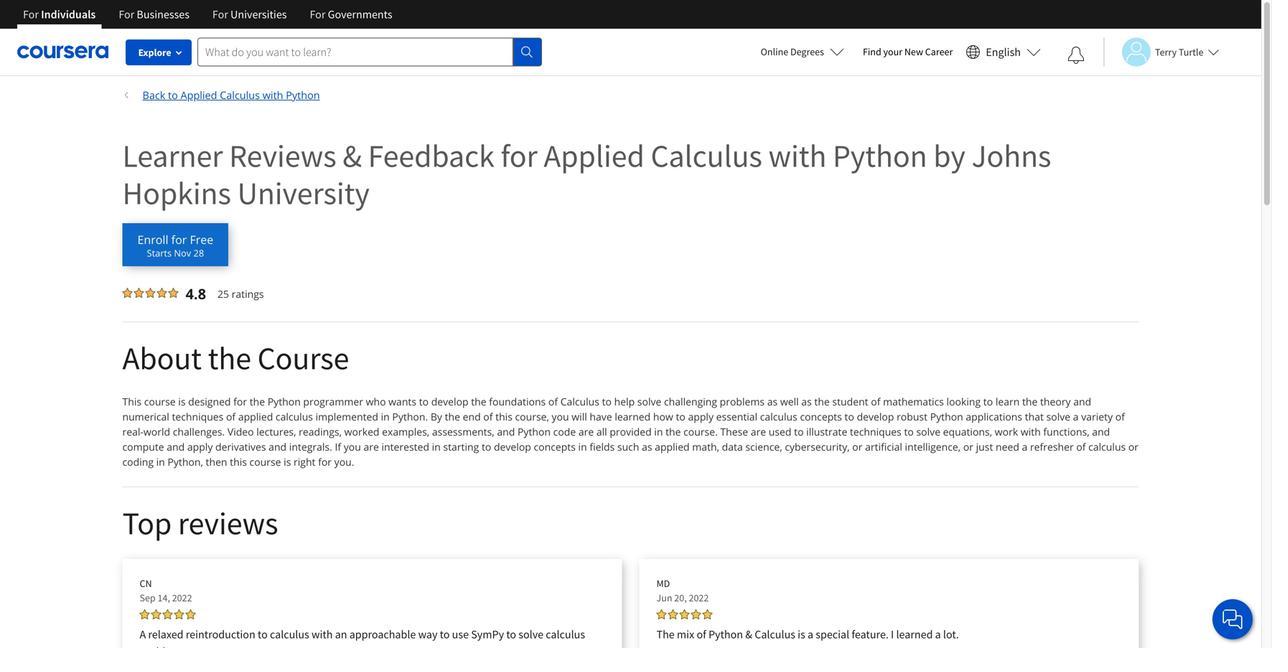 Task type: describe. For each thing, give the bounding box(es) containing it.
by
[[934, 136, 966, 176]]

career
[[925, 45, 953, 58]]

coursera image
[[17, 40, 108, 63]]

to up have
[[602, 395, 612, 409]]

python,
[[168, 455, 203, 469]]

refresher
[[1030, 440, 1074, 454]]

mathematics
[[883, 395, 944, 409]]

learn
[[996, 395, 1020, 409]]

real-
[[122, 425, 144, 439]]

with inside this course is designed for the python programmer who wants to develop the foundations of calculus to help solve challenging problems as well as the student of mathematics looking to learn the theory and numerical techniques of applied calculus implemented in python. by the end of this course, you will have learned how to apply essential calculus concepts to develop robust python applications that solve a variety of real-world challenges.  video lectures, readings, worked examples, assessments, and python code are all provided in the course. these are used to illustrate techniques to solve equations, work with functions, and compute and apply derivatives and integrals. if you are interested in starting to develop concepts in fields such as applied math, data science, cybersecurity, or artificial intelligence, or just need a refresher of calculus or coding in python, then this course is right for you.
[[1021, 425, 1041, 439]]

terry
[[1155, 46, 1177, 59]]

nov
[[174, 247, 191, 260]]

learned inside this course is designed for the python programmer who wants to develop the foundations of calculus to help solve challenging problems as well as the student of mathematics looking to learn the theory and numerical techniques of applied calculus implemented in python. by the end of this course, you will have learned how to apply essential calculus concepts to develop robust python applications that solve a variety of real-world challenges.  video lectures, readings, worked examples, assessments, and python code are all provided in the course. these are used to illustrate techniques to solve equations, work with functions, and compute and apply derivatives and integrals. if you are interested in starting to develop concepts in fields such as applied math, data science, cybersecurity, or artificial intelligence, or just need a refresher of calculus or coding in python, then this course is right for you.
[[615, 410, 651, 424]]

1 filled star image from the left
[[151, 610, 161, 620]]

functions,
[[1044, 425, 1090, 439]]

the up that
[[1023, 395, 1038, 409]]

about
[[122, 338, 202, 378]]

solve up the how
[[638, 395, 662, 409]]

0 vertical spatial this
[[496, 410, 513, 424]]

a relaxed reintroduction to calculus with an approachable way to use sympy to solve calculus problems.
[[140, 628, 585, 648]]

of right 'variety'
[[1116, 410, 1125, 424]]

1 vertical spatial learned
[[897, 628, 933, 642]]

interested
[[382, 440, 429, 454]]

2 filled star image from the left
[[174, 610, 184, 620]]

1 vertical spatial applied
[[655, 440, 690, 454]]

course.
[[684, 425, 718, 439]]

robust
[[897, 410, 928, 424]]

end
[[463, 410, 481, 424]]

for inside enroll for free starts nov 28
[[171, 232, 187, 247]]

python.
[[392, 410, 428, 424]]

science,
[[746, 440, 783, 454]]

2 vertical spatial develop
[[494, 440, 531, 454]]

these
[[721, 425, 748, 439]]

in left starting
[[432, 440, 441, 454]]

artificial
[[865, 440, 903, 454]]

challenging
[[664, 395, 717, 409]]

a up functions,
[[1073, 410, 1079, 424]]

code
[[553, 425, 576, 439]]

intelligence,
[[905, 440, 961, 454]]

the right by
[[445, 410, 460, 424]]

1 horizontal spatial course
[[250, 455, 281, 469]]

and down "lectures,"
[[269, 440, 287, 454]]

provided
[[610, 425, 652, 439]]

to up applications
[[984, 395, 993, 409]]

use
[[452, 628, 469, 642]]

degrees
[[791, 45, 824, 58]]

well
[[780, 395, 799, 409]]

designed
[[188, 395, 231, 409]]

an
[[335, 628, 347, 642]]

who
[[366, 395, 386, 409]]

2 or from the left
[[964, 440, 974, 454]]

with inside learner reviews & feedback for applied calculus with python by johns hopkins university
[[769, 136, 827, 176]]

25
[[218, 287, 229, 301]]

about the course
[[122, 338, 349, 378]]

data
[[722, 440, 743, 454]]

compute
[[122, 440, 164, 454]]

1 or from the left
[[853, 440, 863, 454]]

a
[[140, 628, 146, 642]]

of up video
[[226, 410, 236, 424]]

0 horizontal spatial you
[[344, 440, 361, 454]]

businesses
[[137, 7, 190, 22]]

implemented
[[316, 410, 378, 424]]

reviews
[[178, 503, 278, 543]]

university
[[237, 173, 370, 213]]

if
[[335, 440, 341, 454]]

solve up intelligence,
[[917, 425, 941, 439]]

all
[[597, 425, 607, 439]]

What do you want to learn? text field
[[197, 38, 513, 66]]

explore button
[[126, 39, 192, 65]]

20,
[[674, 592, 687, 605]]

of right mix
[[697, 628, 706, 642]]

1 horizontal spatial &
[[746, 628, 753, 642]]

1 vertical spatial this
[[230, 455, 247, 469]]

for for businesses
[[119, 7, 134, 22]]

find
[[863, 45, 882, 58]]

back to applied calculus with python link
[[122, 76, 1139, 103]]

python down looking
[[930, 410, 964, 424]]

johns
[[972, 136, 1052, 176]]

reviews
[[229, 136, 336, 176]]

the left student
[[815, 395, 830, 409]]

25 ratings
[[218, 287, 264, 301]]

programmer
[[303, 395, 363, 409]]

examples,
[[382, 425, 430, 439]]

of right end
[[483, 410, 493, 424]]

wants
[[389, 395, 417, 409]]

this
[[122, 395, 142, 409]]

coding
[[122, 455, 154, 469]]

back to applied calculus with python
[[143, 88, 320, 102]]

used
[[769, 425, 792, 439]]

for for individuals
[[23, 7, 39, 22]]

applications
[[966, 410, 1023, 424]]

0 horizontal spatial develop
[[431, 395, 469, 409]]

cn sep 14, 2022
[[140, 577, 192, 605]]

banner navigation
[[11, 0, 404, 39]]

14,
[[158, 592, 170, 605]]

have
[[590, 410, 612, 424]]

md jun 20, 2022
[[657, 577, 709, 605]]

world
[[144, 425, 170, 439]]

a left "lot."
[[935, 628, 941, 642]]

to right starting
[[482, 440, 491, 454]]

python down course,
[[518, 425, 551, 439]]

with inside a relaxed reintroduction to calculus with an approachable way to use sympy to solve calculus problems.
[[312, 628, 333, 642]]

math,
[[692, 440, 720, 454]]

1 horizontal spatial is
[[284, 455, 291, 469]]

python right mix
[[709, 628, 743, 642]]

illustrate
[[807, 425, 848, 439]]

1 vertical spatial concepts
[[534, 440, 576, 454]]

cybersecurity,
[[785, 440, 850, 454]]

0 horizontal spatial are
[[364, 440, 379, 454]]

calculus inside learner reviews & feedback for applied calculus with python by johns hopkins university
[[651, 136, 762, 176]]

feature.
[[852, 628, 889, 642]]

how
[[653, 410, 673, 424]]

and down foundations
[[497, 425, 515, 439]]

1 horizontal spatial are
[[579, 425, 594, 439]]

work
[[995, 425, 1018, 439]]

fields
[[590, 440, 615, 454]]

special
[[816, 628, 850, 642]]

then
[[206, 455, 227, 469]]



Task type: vqa. For each thing, say whether or not it's contained in the screenshot.
Azure inside Build a computer vision app with Azure Cognitive Services
no



Task type: locate. For each thing, give the bounding box(es) containing it.
free
[[190, 232, 213, 247]]

filled star image down '14,'
[[151, 610, 161, 620]]

this down derivatives
[[230, 455, 247, 469]]

0 horizontal spatial concepts
[[534, 440, 576, 454]]

develop
[[431, 395, 469, 409], [857, 410, 894, 424], [494, 440, 531, 454]]

1 horizontal spatial develop
[[494, 440, 531, 454]]

problems.
[[140, 645, 188, 648]]

course down derivatives
[[250, 455, 281, 469]]

4 filled star image from the left
[[668, 610, 678, 620]]

1 horizontal spatial this
[[496, 410, 513, 424]]

you
[[552, 410, 569, 424], [344, 440, 361, 454]]

1 horizontal spatial as
[[767, 395, 778, 409]]

1 vertical spatial course
[[250, 455, 281, 469]]

1 for from the left
[[23, 7, 39, 22]]

individuals
[[41, 7, 96, 22]]

0 vertical spatial techniques
[[172, 410, 224, 424]]

relaxed
[[148, 628, 184, 642]]

0 horizontal spatial applied
[[181, 88, 217, 102]]

filled star image down jun
[[657, 610, 667, 620]]

techniques up "challenges."
[[172, 410, 224, 424]]

integrals.
[[289, 440, 332, 454]]

learned up provided
[[615, 410, 651, 424]]

a left the special
[[808, 628, 814, 642]]

4 for from the left
[[310, 7, 326, 22]]

filled star image down 20,
[[668, 610, 678, 620]]

right
[[294, 455, 316, 469]]

hopkins
[[122, 173, 231, 213]]

in down the how
[[654, 425, 663, 439]]

0 vertical spatial applied
[[181, 88, 217, 102]]

1 horizontal spatial or
[[964, 440, 974, 454]]

this
[[496, 410, 513, 424], [230, 455, 247, 469]]

as left well
[[767, 395, 778, 409]]

that
[[1025, 410, 1044, 424]]

video
[[228, 425, 254, 439]]

concepts up illustrate
[[800, 410, 842, 424]]

for left individuals
[[23, 7, 39, 22]]

applied down the how
[[655, 440, 690, 454]]

for left universities
[[212, 7, 228, 22]]

0 horizontal spatial course
[[144, 395, 176, 409]]

english button
[[960, 29, 1047, 75]]

problems
[[720, 395, 765, 409]]

jun
[[657, 592, 672, 605]]

the down the how
[[666, 425, 681, 439]]

show notifications image
[[1068, 47, 1085, 64]]

1 2022 from the left
[[172, 592, 192, 605]]

of down functions,
[[1077, 440, 1086, 454]]

0 horizontal spatial is
[[178, 395, 186, 409]]

assessments,
[[432, 425, 495, 439]]

you right 'if'
[[344, 440, 361, 454]]

develop down course,
[[494, 440, 531, 454]]

to left use
[[440, 628, 450, 642]]

3 or from the left
[[1129, 440, 1139, 454]]

1 vertical spatial apply
[[187, 440, 213, 454]]

readings,
[[299, 425, 342, 439]]

0 horizontal spatial apply
[[187, 440, 213, 454]]

by
[[431, 410, 442, 424]]

apply down "challenges."
[[187, 440, 213, 454]]

mix
[[677, 628, 695, 642]]

2022 inside md jun 20, 2022
[[689, 592, 709, 605]]

cn
[[140, 577, 152, 590]]

foundations
[[489, 395, 546, 409]]

applied inside learner reviews & feedback for applied calculus with python by johns hopkins university
[[544, 136, 645, 176]]

techniques up artificial
[[850, 425, 902, 439]]

starts
[[147, 247, 172, 260]]

for governments
[[310, 7, 393, 22]]

0 vertical spatial develop
[[431, 395, 469, 409]]

2 horizontal spatial develop
[[857, 410, 894, 424]]

filled star image up mix
[[691, 610, 701, 620]]

1 horizontal spatial applied
[[544, 136, 645, 176]]

new
[[905, 45, 923, 58]]

0 vertical spatial applied
[[238, 410, 273, 424]]

0 horizontal spatial learned
[[615, 410, 651, 424]]

concepts
[[800, 410, 842, 424], [534, 440, 576, 454]]

2 horizontal spatial or
[[1129, 440, 1139, 454]]

online
[[761, 45, 789, 58]]

i
[[891, 628, 894, 642]]

0 horizontal spatial as
[[642, 440, 652, 454]]

1 vertical spatial is
[[284, 455, 291, 469]]

a right need
[[1022, 440, 1028, 454]]

feedback
[[368, 136, 495, 176]]

0 horizontal spatial or
[[853, 440, 863, 454]]

0 horizontal spatial techniques
[[172, 410, 224, 424]]

back
[[143, 88, 165, 102]]

for for governments
[[310, 7, 326, 22]]

& right reviews
[[343, 136, 362, 176]]

is left designed
[[178, 395, 186, 409]]

as
[[767, 395, 778, 409], [802, 395, 812, 409], [642, 440, 652, 454]]

& inside learner reviews & feedback for applied calculus with python by johns hopkins university
[[343, 136, 362, 176]]

to right the sympy
[[506, 628, 516, 642]]

course,
[[515, 410, 549, 424]]

develop down student
[[857, 410, 894, 424]]

worked
[[344, 425, 380, 439]]

1 vertical spatial applied
[[544, 136, 645, 176]]

for left governments
[[310, 7, 326, 22]]

learned right i
[[897, 628, 933, 642]]

in left fields
[[578, 440, 587, 454]]

3 for from the left
[[212, 7, 228, 22]]

of
[[549, 395, 558, 409], [871, 395, 881, 409], [226, 410, 236, 424], [483, 410, 493, 424], [1116, 410, 1125, 424], [1077, 440, 1086, 454], [697, 628, 706, 642]]

find your new career link
[[856, 43, 960, 61]]

filled star image
[[122, 288, 132, 298], [134, 288, 144, 298], [145, 288, 155, 298], [157, 288, 167, 298], [168, 288, 178, 298], [140, 610, 150, 620], [163, 610, 173, 620], [186, 610, 196, 620], [680, 610, 690, 620], [703, 610, 713, 620]]

0 vertical spatial you
[[552, 410, 569, 424]]

solve inside a relaxed reintroduction to calculus with an approachable way to use sympy to solve calculus problems.
[[519, 628, 544, 642]]

2 horizontal spatial is
[[798, 628, 806, 642]]

online degrees
[[761, 45, 824, 58]]

0 horizontal spatial &
[[343, 136, 362, 176]]

1 vertical spatial techniques
[[850, 425, 902, 439]]

the up designed
[[208, 338, 251, 378]]

3 filled star image from the left
[[657, 610, 667, 620]]

to right 'back'
[[168, 88, 178, 102]]

2 horizontal spatial as
[[802, 395, 812, 409]]

2 horizontal spatial are
[[751, 425, 766, 439]]

or
[[853, 440, 863, 454], [964, 440, 974, 454], [1129, 440, 1139, 454]]

apply
[[688, 410, 714, 424], [187, 440, 213, 454]]

and up 'variety'
[[1074, 395, 1092, 409]]

2022 for of
[[689, 592, 709, 605]]

help
[[614, 395, 635, 409]]

essential
[[716, 410, 758, 424]]

explore
[[138, 46, 171, 59]]

the
[[208, 338, 251, 378], [250, 395, 265, 409], [471, 395, 487, 409], [815, 395, 830, 409], [1023, 395, 1038, 409], [445, 410, 460, 424], [666, 425, 681, 439]]

numerical
[[122, 410, 169, 424]]

find your new career
[[863, 45, 953, 58]]

28
[[194, 247, 204, 260]]

as right such
[[642, 440, 652, 454]]

theory
[[1041, 395, 1071, 409]]

calculus inside this course is designed for the python programmer who wants to develop the foundations of calculus to help solve challenging problems as well as the student of mathematics looking to learn the theory and numerical techniques of applied calculus implemented in python. by the end of this course, you will have learned how to apply essential calculus concepts to develop robust python applications that solve a variety of real-world challenges.  video lectures, readings, worked examples, assessments, and python code are all provided in the course. these are used to illustrate techniques to solve equations, work with functions, and compute and apply derivatives and integrals. if you are interested in starting to develop concepts in fields such as applied math, data science, cybersecurity, or artificial intelligence, or just need a refresher of calculus or coding in python, then this course is right for you.
[[561, 395, 600, 409]]

2022 right '14,'
[[172, 592, 192, 605]]

2 for from the left
[[119, 7, 134, 22]]

python up "lectures,"
[[268, 395, 301, 409]]

and up python,
[[167, 440, 185, 454]]

filled star image
[[151, 610, 161, 620], [174, 610, 184, 620], [657, 610, 667, 620], [668, 610, 678, 620], [691, 610, 701, 620]]

sep
[[140, 592, 156, 605]]

1 vertical spatial &
[[746, 628, 753, 642]]

1 horizontal spatial apply
[[688, 410, 714, 424]]

solve down theory
[[1047, 410, 1071, 424]]

turtle
[[1179, 46, 1204, 59]]

chat with us image
[[1221, 608, 1244, 631]]

you.
[[334, 455, 354, 469]]

2022 inside the cn sep 14, 2022
[[172, 592, 192, 605]]

None search field
[[197, 38, 542, 66]]

solve right the sympy
[[519, 628, 544, 642]]

of up course,
[[549, 395, 558, 409]]

for universities
[[212, 7, 287, 22]]

is left right
[[284, 455, 291, 469]]

variety
[[1082, 410, 1113, 424]]

approachable
[[349, 628, 416, 642]]

2 vertical spatial is
[[798, 628, 806, 642]]

course up numerical
[[144, 395, 176, 409]]

2022
[[172, 592, 192, 605], [689, 592, 709, 605]]

0 vertical spatial apply
[[688, 410, 714, 424]]

0 horizontal spatial 2022
[[172, 592, 192, 605]]

to
[[168, 88, 178, 102], [419, 395, 429, 409], [602, 395, 612, 409], [984, 395, 993, 409], [676, 410, 686, 424], [845, 410, 854, 424], [794, 425, 804, 439], [904, 425, 914, 439], [482, 440, 491, 454], [258, 628, 268, 642], [440, 628, 450, 642], [506, 628, 516, 642]]

2022 right 20,
[[689, 592, 709, 605]]

are up science, on the bottom right
[[751, 425, 766, 439]]

1 vertical spatial develop
[[857, 410, 894, 424]]

to right reintroduction
[[258, 628, 268, 642]]

you up the code
[[552, 410, 569, 424]]

equations,
[[943, 425, 993, 439]]

apply up 'course.'
[[688, 410, 714, 424]]

and down 'variety'
[[1092, 425, 1110, 439]]

such
[[617, 440, 639, 454]]

a
[[1073, 410, 1079, 424], [1022, 440, 1028, 454], [808, 628, 814, 642], [935, 628, 941, 642]]

5 filled star image from the left
[[691, 610, 701, 620]]

1 horizontal spatial applied
[[655, 440, 690, 454]]

for businesses
[[119, 7, 190, 22]]

concepts down the code
[[534, 440, 576, 454]]

top
[[122, 503, 172, 543]]

the mix of python & calculus is a special feature. i learned a lot.
[[657, 628, 959, 642]]

english
[[986, 45, 1021, 59]]

is left the special
[[798, 628, 806, 642]]

looking
[[947, 395, 981, 409]]

filled star image up relaxed
[[174, 610, 184, 620]]

terry turtle button
[[1104, 38, 1220, 66]]

0 horizontal spatial applied
[[238, 410, 273, 424]]

to down student
[[845, 410, 854, 424]]

python inside learner reviews & feedback for applied calculus with python by johns hopkins university
[[833, 136, 927, 176]]

2022 for reintroduction
[[172, 592, 192, 605]]

develop up by
[[431, 395, 469, 409]]

terry turtle
[[1155, 46, 1204, 59]]

to right the how
[[676, 410, 686, 424]]

course
[[144, 395, 176, 409], [250, 455, 281, 469]]

to up python.
[[419, 395, 429, 409]]

1 horizontal spatial techniques
[[850, 425, 902, 439]]

learner reviews & feedback for applied calculus with python by johns hopkins university
[[122, 136, 1052, 213]]

0 vertical spatial learned
[[615, 410, 651, 424]]

0 vertical spatial concepts
[[800, 410, 842, 424]]

1 horizontal spatial learned
[[897, 628, 933, 642]]

1 horizontal spatial concepts
[[800, 410, 842, 424]]

for for universities
[[212, 7, 228, 22]]

as right well
[[802, 395, 812, 409]]

2 2022 from the left
[[689, 592, 709, 605]]

0 vertical spatial &
[[343, 136, 362, 176]]

the up video
[[250, 395, 265, 409]]

& right mix
[[746, 628, 753, 642]]

chevron left image
[[122, 91, 131, 99]]

techniques
[[172, 410, 224, 424], [850, 425, 902, 439]]

are left all
[[579, 425, 594, 439]]

python left by
[[833, 136, 927, 176]]

applied up video
[[238, 410, 273, 424]]

in down the who
[[381, 410, 390, 424]]

ratings
[[232, 287, 264, 301]]

1 horizontal spatial you
[[552, 410, 569, 424]]

student
[[833, 395, 869, 409]]

solve
[[638, 395, 662, 409], [1047, 410, 1071, 424], [917, 425, 941, 439], [519, 628, 544, 642]]

0 vertical spatial is
[[178, 395, 186, 409]]

to down robust
[[904, 425, 914, 439]]

the up end
[[471, 395, 487, 409]]

are down worked
[[364, 440, 379, 454]]

1 vertical spatial you
[[344, 440, 361, 454]]

will
[[572, 410, 587, 424]]

for inside learner reviews & feedback for applied calculus with python by johns hopkins university
[[501, 136, 538, 176]]

python up reviews
[[286, 88, 320, 102]]

is
[[178, 395, 186, 409], [284, 455, 291, 469], [798, 628, 806, 642]]

with
[[263, 88, 283, 102], [769, 136, 827, 176], [1021, 425, 1041, 439], [312, 628, 333, 642]]

in right coding
[[156, 455, 165, 469]]

of right student
[[871, 395, 881, 409]]

to right used
[[794, 425, 804, 439]]

universities
[[231, 7, 287, 22]]

this down foundations
[[496, 410, 513, 424]]

1 horizontal spatial 2022
[[689, 592, 709, 605]]

for left the businesses
[[119, 7, 134, 22]]

for individuals
[[23, 7, 96, 22]]

0 horizontal spatial this
[[230, 455, 247, 469]]

0 vertical spatial course
[[144, 395, 176, 409]]



